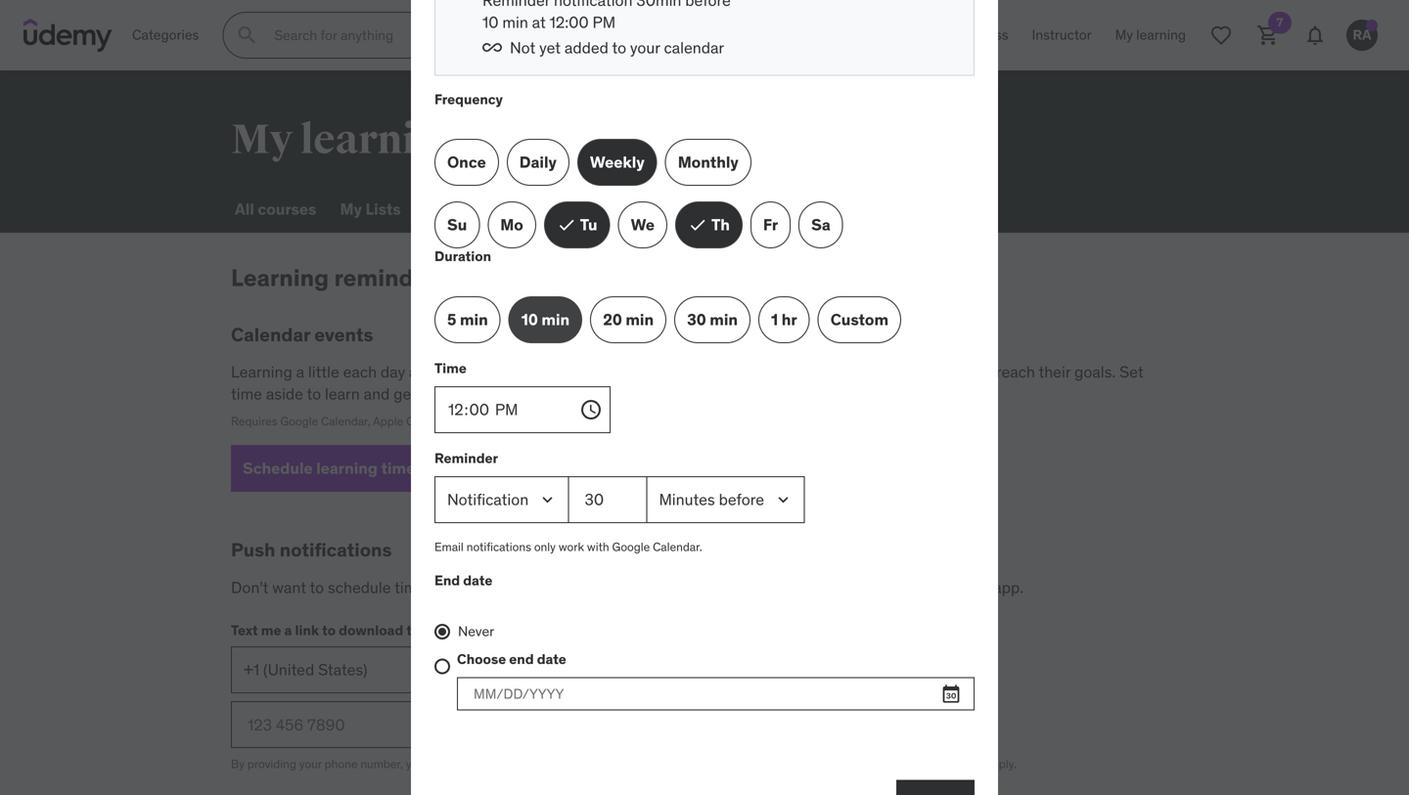 Task type: vqa. For each thing, say whether or not it's contained in the screenshot.
the bottommost What
no



Task type: describe. For each thing, give the bounding box(es) containing it.
to right the 'likely'
[[978, 362, 993, 382]]

my lists link
[[336, 186, 405, 233]]

schedule
[[328, 578, 391, 598]]

custom
[[831, 310, 889, 330]]

to left the standard
[[762, 757, 773, 772]]

a left one-
[[514, 757, 521, 772]]

email
[[435, 540, 464, 555]]

pm
[[593, 12, 616, 32]]

time left automated
[[548, 757, 571, 772]]

wishlist
[[424, 199, 485, 219]]

0 vertical spatial your
[[630, 38, 660, 58]]

all
[[235, 199, 254, 219]]

daily
[[520, 152, 557, 172]]

reach
[[996, 362, 1035, 382]]

more
[[899, 362, 935, 382]]

their
[[1039, 362, 1071, 382]]

learning down that at the left top of page
[[571, 384, 627, 404]]

you
[[406, 757, 425, 772]]

a right message
[[732, 757, 738, 772]]

learning reminders
[[231, 263, 449, 293]]

not
[[510, 38, 536, 58]]

a right end date in the left of the page
[[514, 578, 523, 598]]

text
[[231, 622, 258, 640]]

1 vertical spatial set
[[487, 578, 511, 598]]

app
[[431, 622, 456, 640]]

to right agree on the left of the page
[[460, 757, 471, 772]]

requires
[[231, 414, 278, 429]]

0 horizontal spatial link
[[295, 622, 319, 640]]

and
[[364, 384, 390, 404]]

udemy business
[[907, 26, 1009, 44]]

all courses
[[235, 199, 317, 219]]

yet
[[539, 38, 561, 58]]

1 horizontal spatial google
[[612, 540, 650, 555]]

blocks?
[[430, 578, 483, 598]]

time inside button
[[381, 459, 415, 479]]

mobile
[[943, 578, 990, 598]]

wishlist link
[[421, 186, 489, 233]]

end date
[[435, 572, 493, 590]]

small image inside schedule learning time button
[[419, 459, 439, 479]]

a left little
[[296, 362, 304, 382]]

lists
[[366, 199, 401, 219]]

adds
[[409, 362, 443, 382]]

learning tools link
[[594, 186, 709, 233]]

one-
[[523, 757, 548, 772]]

1 vertical spatial date
[[537, 651, 567, 668]]

learning inside button
[[316, 459, 378, 479]]

text
[[633, 757, 654, 772]]

1 vertical spatial link
[[741, 757, 760, 772]]

30
[[687, 310, 706, 330]]

min for 30 min
[[710, 310, 738, 330]]

a right me
[[284, 622, 292, 640]]

2 calendar, from the left
[[406, 414, 456, 429]]

0 horizontal spatial your
[[299, 757, 322, 772]]

that
[[589, 362, 617, 382]]

to right reminder
[[653, 578, 668, 598]]

reminder
[[587, 578, 650, 598]]

learn
[[325, 384, 360, 404]]

all courses link
[[231, 186, 321, 233]]

calendar
[[664, 38, 724, 58]]

reminder
[[435, 450, 498, 467]]

Time time field
[[435, 387, 603, 434]]

at
[[532, 12, 546, 32]]

archived link
[[505, 186, 579, 233]]

th
[[712, 215, 730, 235]]

2 horizontal spatial notifications
[[736, 578, 823, 598]]

0 vertical spatial udemy
[[907, 26, 950, 44]]

10 for 10 min
[[521, 310, 538, 330]]

udemy image
[[23, 19, 113, 52]]

reminders inside learning a little each day adds up. research shows that students who make learning a habit are more likely to reach their goals. set time aside to learn and get reminders using your learning scheduler. requires google calendar, apple calendar, or outlook
[[421, 384, 491, 404]]

me
[[261, 622, 281, 640]]

not yet added to your calendar
[[510, 38, 724, 58]]

may
[[962, 757, 983, 772]]

time
[[435, 360, 467, 377]]

up.
[[447, 362, 468, 382]]

0 vertical spatial with
[[587, 540, 609, 555]]

0 vertical spatial reminders
[[334, 263, 449, 293]]

0 horizontal spatial date
[[463, 572, 493, 590]]

to left download
[[322, 622, 336, 640]]

schedule
[[243, 459, 313, 479]]

sa
[[812, 215, 831, 235]]

frequency
[[435, 90, 503, 108]]

rates
[[932, 757, 959, 772]]

min for 10 min at 12:00 pm
[[503, 12, 528, 32]]

end
[[435, 572, 460, 590]]

aside
[[266, 384, 303, 404]]

goals.
[[1075, 362, 1116, 382]]

from
[[827, 578, 859, 598]]

outlook
[[472, 414, 514, 429]]

10 for 10 min at 12:00 pm
[[483, 12, 499, 32]]

to right want
[[310, 578, 324, 598]]

monthly
[[678, 152, 739, 172]]

apply.
[[986, 757, 1017, 772]]

min for 10 min
[[542, 310, 570, 330]]

small image for th
[[688, 216, 708, 235]]

1 vertical spatial the
[[406, 622, 428, 640]]

1 horizontal spatial with
[[707, 757, 729, 772]]

0 vertical spatial small image
[[483, 38, 502, 57]]

1
[[771, 310, 778, 330]]

added
[[565, 38, 609, 58]]

to down pm at the left
[[612, 38, 626, 58]]

learning for learning reminders
[[231, 263, 329, 293]]

20
[[603, 310, 622, 330]]

20 min
[[603, 310, 654, 330]]

receive
[[474, 757, 511, 772]]

min for 20 min
[[626, 310, 654, 330]]

push
[[698, 578, 733, 598]]

learning tools
[[598, 199, 705, 219]]

email notifications only work with google calendar.
[[435, 540, 702, 555]]

archived
[[509, 199, 575, 219]]

end
[[509, 651, 534, 668]]

learning a little each day adds up. research shows that students who make learning a habit are more likely to reach their goals. set time aside to learn and get reminders using your learning scheduler. requires google calendar, apple calendar, or outlook
[[231, 362, 1144, 429]]

events
[[314, 323, 373, 346]]

habit
[[834, 362, 869, 382]]

notifications for push
[[280, 539, 392, 562]]



Task type: locate. For each thing, give the bounding box(es) containing it.
with right message
[[707, 757, 729, 772]]

10 min
[[521, 310, 570, 330]]

5 min
[[447, 310, 488, 330]]

choose
[[457, 651, 506, 668]]

1 horizontal spatial set
[[1120, 362, 1144, 382]]

only
[[534, 540, 556, 555]]

1 vertical spatial app.
[[796, 757, 818, 772]]

learning down apple
[[316, 459, 378, 479]]

time down apple
[[381, 459, 415, 479]]

each
[[343, 362, 377, 382]]

duration
[[435, 248, 491, 265]]

want
[[272, 578, 306, 598]]

set right blocks? at the left bottom of page
[[487, 578, 511, 598]]

small image up email at the left of the page
[[419, 459, 439, 479]]

your left calendar
[[630, 38, 660, 58]]

are
[[873, 362, 896, 382]]

don't
[[231, 578, 269, 598]]

small image left th
[[688, 216, 708, 235]]

reminders down up.
[[421, 384, 491, 404]]

google inside learning a little each day adds up. research shows that students who make learning a habit are more likely to reach their goals. set time aside to learn and get reminders using your learning scheduler. requires google calendar, apple calendar, or outlook
[[280, 414, 318, 429]]

0 vertical spatial date
[[463, 572, 493, 590]]

5
[[447, 310, 457, 330]]

0 horizontal spatial the
[[406, 622, 428, 640]]

2 vertical spatial learning
[[231, 362, 292, 382]]

0 horizontal spatial my
[[231, 115, 293, 165]]

research
[[472, 362, 538, 382]]

instructor link
[[1020, 12, 1104, 59]]

to down little
[[307, 384, 321, 404]]

10
[[483, 12, 499, 32], [521, 310, 538, 330]]

min for 5 min
[[460, 310, 488, 330]]

work
[[559, 540, 584, 555]]

learning inside learning tools link
[[598, 199, 664, 219]]

once
[[447, 152, 486, 172]]

min right 5
[[460, 310, 488, 330]]

1 vertical spatial get
[[671, 578, 695, 598]]

small image for tu
[[557, 216, 576, 235]]

small image left the not
[[483, 38, 502, 57]]

time
[[231, 384, 262, 404], [381, 459, 415, 479], [395, 578, 426, 598], [548, 757, 571, 772]]

the left 'app'
[[406, 622, 428, 640]]

message
[[657, 757, 704, 772]]

0 vertical spatial learning
[[598, 199, 664, 219]]

link
[[295, 622, 319, 640], [741, 757, 760, 772]]

business
[[953, 26, 1009, 44]]

reminders
[[334, 263, 449, 293], [421, 384, 491, 404]]

0 horizontal spatial google
[[280, 414, 318, 429]]

with right work
[[587, 540, 609, 555]]

1 calendar, from the left
[[321, 414, 370, 429]]

link right me
[[295, 622, 319, 640]]

0 vertical spatial app.
[[994, 578, 1024, 598]]

learning up aside
[[231, 362, 292, 382]]

my up all courses
[[231, 115, 293, 165]]

1 vertical spatial google
[[612, 540, 650, 555]]

1 vertical spatial small image
[[419, 459, 439, 479]]

learning up "lists"
[[300, 115, 465, 165]]

min up shows
[[542, 310, 570, 330]]

time left end
[[395, 578, 426, 598]]

2 horizontal spatial your
[[630, 38, 660, 58]]

to
[[612, 38, 626, 58], [978, 362, 993, 382], [307, 384, 321, 404], [310, 578, 324, 598], [653, 578, 668, 598], [322, 622, 336, 640], [460, 757, 471, 772], [762, 757, 773, 772]]

1 vertical spatial your
[[537, 384, 567, 404]]

learning
[[300, 115, 465, 165], [761, 362, 818, 382], [571, 384, 627, 404], [316, 459, 378, 479], [527, 578, 583, 598]]

reminders down "lists"
[[334, 263, 449, 293]]

2 vertical spatial get
[[776, 757, 793, 772]]

1 vertical spatial 10
[[521, 310, 538, 330]]

set inside learning a little each day adds up. research shows that students who make learning a habit are more likely to reach their goals. set time aside to learn and get reminders using your learning scheduler. requires google calendar, apple calendar, or outlook
[[1120, 362, 1144, 382]]

notifications left from
[[736, 578, 823, 598]]

0 horizontal spatial 10
[[483, 12, 499, 32]]

students
[[621, 362, 683, 382]]

0 vertical spatial my
[[231, 115, 293, 165]]

my
[[231, 115, 293, 165], [340, 199, 362, 219]]

the right from
[[863, 578, 886, 598]]

using
[[495, 384, 533, 404]]

your left phone
[[299, 757, 322, 772]]

0 vertical spatial get
[[394, 384, 417, 404]]

0 horizontal spatial set
[[487, 578, 511, 598]]

my for my lists
[[340, 199, 362, 219]]

10 left the at
[[483, 12, 499, 32]]

notifications for email
[[467, 540, 531, 555]]

small image
[[557, 216, 576, 235], [688, 216, 708, 235]]

1 horizontal spatial your
[[537, 384, 567, 404]]

link right message
[[741, 757, 760, 772]]

my learning
[[231, 115, 465, 165]]

who
[[686, 362, 716, 382]]

1 horizontal spatial the
[[863, 578, 886, 598]]

udemy left mobile
[[890, 578, 939, 598]]

1 horizontal spatial calendar,
[[406, 414, 456, 429]]

time up "requires"
[[231, 384, 262, 404]]

app. left the standard
[[796, 757, 818, 772]]

0 horizontal spatial with
[[587, 540, 609, 555]]

min
[[503, 12, 528, 32], [460, 310, 488, 330], [542, 310, 570, 330], [626, 310, 654, 330], [710, 310, 738, 330]]

notifications up schedule
[[280, 539, 392, 562]]

mo
[[500, 215, 523, 235]]

30 min
[[687, 310, 738, 330]]

get down day
[[394, 384, 417, 404]]

small image
[[483, 38, 502, 57], [419, 459, 439, 479]]

scheduler.
[[631, 384, 703, 404]]

0 horizontal spatial small image
[[557, 216, 576, 235]]

notifications
[[280, 539, 392, 562], [467, 540, 531, 555], [736, 578, 823, 598]]

my lists
[[340, 199, 401, 219]]

don't want to schedule time blocks? set a learning reminder to get push notifications from the udemy mobile app.
[[231, 578, 1024, 598]]

a left habit
[[822, 362, 830, 382]]

10 up research
[[521, 310, 538, 330]]

never
[[458, 623, 494, 640]]

messaging
[[872, 757, 929, 772]]

tools
[[667, 199, 705, 219]]

1 horizontal spatial date
[[537, 651, 567, 668]]

learning right "tu"
[[598, 199, 664, 219]]

0 vertical spatial link
[[295, 622, 319, 640]]

calendar, down learn at the left
[[321, 414, 370, 429]]

small image left "tu"
[[557, 216, 576, 235]]

shows
[[542, 362, 586, 382]]

2 horizontal spatial get
[[776, 757, 793, 772]]

1 horizontal spatial small image
[[688, 216, 708, 235]]

1 vertical spatial my
[[340, 199, 362, 219]]

set
[[1120, 362, 1144, 382], [487, 578, 511, 598]]

my for my learning
[[231, 115, 293, 165]]

push
[[231, 539, 276, 562]]

automated
[[574, 757, 631, 772]]

0 horizontal spatial calendar,
[[321, 414, 370, 429]]

get left "push"
[[671, 578, 695, 598]]

1 vertical spatial udemy
[[890, 578, 939, 598]]

learning right make
[[761, 362, 818, 382]]

with
[[587, 540, 609, 555], [707, 757, 729, 772]]

courses
[[258, 199, 317, 219]]

notifications left only
[[467, 540, 531, 555]]

hr
[[782, 310, 797, 330]]

0 horizontal spatial app.
[[796, 757, 818, 772]]

my left "lists"
[[340, 199, 362, 219]]

push notifications
[[231, 539, 392, 562]]

calendar
[[231, 323, 310, 346]]

set right goals.
[[1120, 362, 1144, 382]]

0 vertical spatial google
[[280, 414, 318, 429]]

submit search image
[[235, 23, 259, 47]]

1 vertical spatial with
[[707, 757, 729, 772]]

number,
[[361, 757, 403, 772]]

1 hr
[[771, 310, 797, 330]]

udemy
[[907, 26, 950, 44], [890, 578, 939, 598]]

10 min at 12:00 pm
[[483, 12, 616, 32]]

1 vertical spatial reminders
[[421, 384, 491, 404]]

0 horizontal spatial get
[[394, 384, 417, 404]]

1 vertical spatial learning
[[231, 263, 329, 293]]

your inside learning a little each day adds up. research shows that students who make learning a habit are more likely to reach their goals. set time aside to learn and get reminders using your learning scheduler. requires google calendar, apple calendar, or outlook
[[537, 384, 567, 404]]

1 horizontal spatial app.
[[994, 578, 1024, 598]]

1 horizontal spatial small image
[[483, 38, 502, 57]]

0 horizontal spatial small image
[[419, 459, 439, 479]]

0 vertical spatial the
[[863, 578, 886, 598]]

apple
[[373, 414, 403, 429]]

by
[[231, 757, 245, 772]]

calendar, left the or
[[406, 414, 456, 429]]

0 vertical spatial set
[[1120, 362, 1144, 382]]

weekly
[[590, 152, 645, 172]]

phone
[[325, 757, 358, 772]]

learning inside learning a little each day adds up. research shows that students who make learning a habit are more likely to reach their goals. set time aside to learn and get reminders using your learning scheduler. requires google calendar, apple calendar, or outlook
[[231, 362, 292, 382]]

udemy left business on the right top
[[907, 26, 950, 44]]

None number field
[[569, 477, 647, 524]]

day
[[381, 362, 405, 382]]

1 horizontal spatial my
[[340, 199, 362, 219]]

1 horizontal spatial 10
[[521, 310, 538, 330]]

app. right mobile
[[994, 578, 1024, 598]]

by providing your phone number, you agree to receive a one-time automated text message with a link to get app. standard messaging rates may apply.
[[231, 757, 1017, 772]]

1 horizontal spatial link
[[741, 757, 760, 772]]

little
[[308, 362, 339, 382]]

the
[[863, 578, 886, 598], [406, 622, 428, 640]]

min right 20
[[626, 310, 654, 330]]

google up don't want to schedule time blocks? set a learning reminder to get push notifications from the udemy mobile app.
[[612, 540, 650, 555]]

get inside learning a little each day adds up. research shows that students who make learning a habit are more likely to reach their goals. set time aside to learn and get reminders using your learning scheduler. requires google calendar, apple calendar, or outlook
[[394, 384, 417, 404]]

google down aside
[[280, 414, 318, 429]]

download
[[339, 622, 403, 640]]

likely
[[939, 362, 975, 382]]

we
[[631, 215, 655, 235]]

learning
[[598, 199, 664, 219], [231, 263, 329, 293], [231, 362, 292, 382]]

min right 30 on the top of page
[[710, 310, 738, 330]]

learning for learning tools
[[598, 199, 664, 219]]

2 vertical spatial your
[[299, 757, 322, 772]]

schedule learning time
[[243, 459, 415, 479]]

1 small image from the left
[[557, 216, 576, 235]]

choose end date
[[457, 651, 567, 668]]

calendar events
[[231, 323, 373, 346]]

time inside learning a little each day adds up. research shows that students who make learning a habit are more likely to reach their goals. set time aside to learn and get reminders using your learning scheduler. requires google calendar, apple calendar, or outlook
[[231, 384, 262, 404]]

123 456 7890 text field
[[231, 702, 423, 749]]

Choose end date text field
[[457, 678, 975, 711]]

1 horizontal spatial get
[[671, 578, 695, 598]]

1 horizontal spatial notifications
[[467, 540, 531, 555]]

min left the at
[[503, 12, 528, 32]]

your down shows
[[537, 384, 567, 404]]

learning down only
[[527, 578, 583, 598]]

get left the standard
[[776, 757, 793, 772]]

a
[[296, 362, 304, 382], [822, 362, 830, 382], [514, 578, 523, 598], [284, 622, 292, 640], [514, 757, 521, 772], [732, 757, 738, 772]]

learning up calendar
[[231, 263, 329, 293]]

0 horizontal spatial notifications
[[280, 539, 392, 562]]

0 vertical spatial 10
[[483, 12, 499, 32]]

schedule learning time button
[[231, 446, 450, 493]]

2 small image from the left
[[688, 216, 708, 235]]



